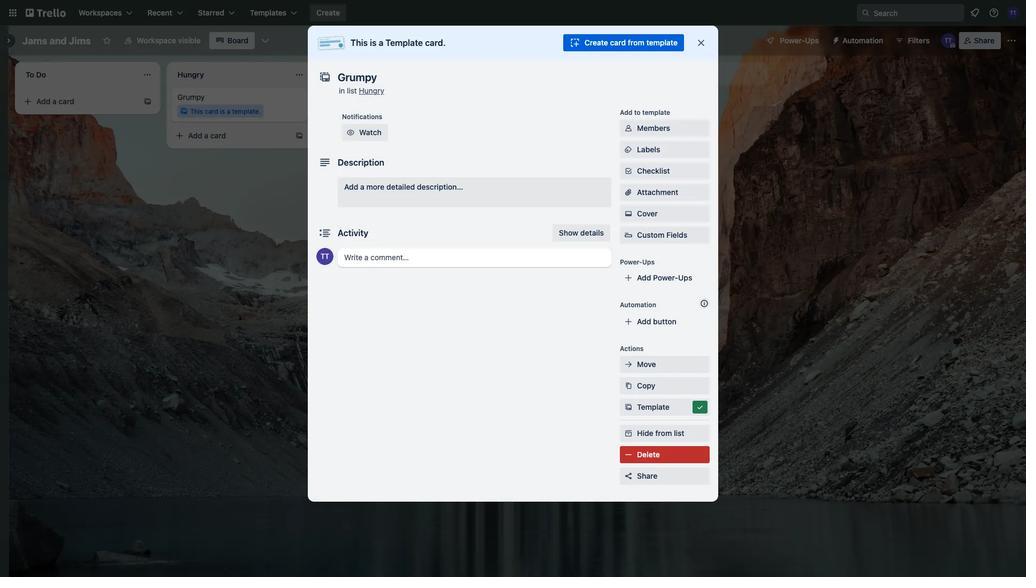 Task type: describe. For each thing, give the bounding box(es) containing it.
sm image for cover
[[623, 208, 634, 219]]

hungry link
[[359, 86, 384, 95]]

sm image for move
[[623, 359, 634, 370]]

more
[[366, 183, 385, 191]]

from inside create card from template button
[[628, 38, 645, 47]]

0 vertical spatial is
[[370, 38, 377, 48]]

and
[[49, 35, 67, 46]]

this is a template card.
[[351, 38, 446, 48]]

create card from template
[[585, 38, 678, 47]]

jams
[[22, 35, 47, 46]]

customize views image
[[260, 35, 271, 46]]

add power-ups
[[637, 273, 692, 282]]

automation inside automation button
[[843, 36, 884, 45]]

add to template
[[620, 109, 670, 116]]

attachment
[[637, 188, 679, 197]]

description…
[[417, 183, 463, 191]]

grumpy
[[177, 93, 205, 102]]

cover link
[[620, 205, 710, 222]]

create from template… image
[[295, 132, 304, 140]]

sm image for automation
[[828, 32, 843, 47]]

0 horizontal spatial is
[[220, 107, 225, 115]]

details
[[580, 229, 604, 237]]

template.
[[232, 107, 261, 115]]

create button
[[310, 4, 346, 21]]

power- inside button
[[780, 36, 805, 45]]

sm image for hide from list
[[623, 428, 634, 439]]

0 vertical spatial terry turtle (terryturtle) image
[[941, 33, 956, 48]]

0 vertical spatial template
[[386, 38, 423, 48]]

template button
[[620, 399, 710, 416]]

search image
[[862, 9, 870, 17]]

Search field
[[870, 5, 964, 21]]

add a card for create from template… image
[[36, 97, 74, 106]]

sm image for checklist
[[623, 166, 634, 176]]

hide from list
[[637, 429, 685, 438]]

0 horizontal spatial share button
[[620, 468, 710, 485]]

add button button
[[620, 313, 710, 330]]

ups inside button
[[805, 36, 819, 45]]

sm image for copy
[[623, 381, 634, 391]]

1 vertical spatial ups
[[642, 258, 655, 266]]

sm image for template
[[623, 402, 634, 413]]

custom fields button
[[620, 230, 710, 241]]

grumpy link
[[177, 92, 301, 103]]

star or unstar board image
[[103, 36, 111, 45]]

workspace
[[137, 36, 176, 45]]

activity
[[338, 228, 369, 238]]

members
[[637, 124, 670, 133]]

1 vertical spatial automation
[[620, 301, 656, 308]]

workspace visible
[[137, 36, 201, 45]]

sm image for watch
[[345, 127, 356, 138]]

hide
[[637, 429, 654, 438]]

detailed
[[387, 183, 415, 191]]

this for this is a template card.
[[351, 38, 368, 48]]

2 vertical spatial ups
[[678, 273, 692, 282]]

1 vertical spatial list
[[674, 429, 685, 438]]

in
[[339, 86, 345, 95]]

hungry
[[359, 86, 384, 95]]

2 horizontal spatial add a card button
[[323, 93, 443, 110]]

switch to… image
[[7, 7, 18, 18]]

add a card button for create from template… icon
[[171, 127, 291, 144]]

show
[[559, 229, 579, 237]]

share for the leftmost the share "button"
[[637, 472, 658, 481]]

cover
[[637, 209, 658, 218]]



Task type: vqa. For each thing, say whether or not it's contained in the screenshot.
Search image at the top of the page
yes



Task type: locate. For each thing, give the bounding box(es) containing it.
0 vertical spatial template
[[647, 38, 678, 47]]

1 horizontal spatial add a card
[[188, 131, 226, 140]]

delete
[[637, 450, 660, 459]]

sm image
[[828, 32, 843, 47], [623, 166, 634, 176], [623, 208, 634, 219], [623, 359, 634, 370], [623, 381, 634, 391], [623, 402, 634, 413], [695, 402, 706, 413], [623, 428, 634, 439]]

1 vertical spatial share
[[637, 472, 658, 481]]

1 horizontal spatial power-
[[653, 273, 678, 282]]

move
[[637, 360, 656, 369]]

automation up add button
[[620, 301, 656, 308]]

ups
[[805, 36, 819, 45], [642, 258, 655, 266], [678, 273, 692, 282]]

labels
[[637, 145, 660, 154]]

1 vertical spatial template
[[637, 403, 670, 412]]

add a more detailed description…
[[344, 183, 463, 191]]

labels link
[[620, 141, 710, 158]]

sm image down add to template
[[623, 123, 634, 134]]

add a more detailed description… link
[[338, 177, 612, 207]]

checklist link
[[620, 163, 710, 180]]

0 horizontal spatial create
[[316, 8, 340, 17]]

fields
[[667, 231, 688, 239]]

this card is a template.
[[190, 107, 261, 115]]

0 horizontal spatial add a card button
[[19, 93, 139, 110]]

visible
[[178, 36, 201, 45]]

card
[[610, 38, 626, 47], [59, 97, 74, 106], [362, 97, 378, 106], [205, 107, 218, 115], [210, 131, 226, 140]]

sm image for members
[[623, 123, 634, 134]]

0 horizontal spatial add a card
[[36, 97, 74, 106]]

template inside button
[[637, 403, 670, 412]]

add inside add button button
[[637, 317, 651, 326]]

power-ups inside button
[[780, 36, 819, 45]]

members link
[[620, 120, 710, 137]]

notifications
[[342, 113, 382, 120]]

1 horizontal spatial power-ups
[[780, 36, 819, 45]]

filters
[[908, 36, 930, 45]]

1 horizontal spatial share button
[[959, 32, 1001, 49]]

sm image inside delete link
[[623, 450, 634, 460]]

to
[[634, 109, 641, 116]]

0 notifications image
[[969, 6, 981, 19]]

move link
[[620, 356, 710, 373]]

board link
[[209, 32, 255, 49]]

1 vertical spatial this
[[190, 107, 203, 115]]

0 vertical spatial create
[[316, 8, 340, 17]]

0 horizontal spatial share
[[637, 472, 658, 481]]

template
[[386, 38, 423, 48], [637, 403, 670, 412]]

delete link
[[620, 446, 710, 463]]

share button
[[959, 32, 1001, 49], [620, 468, 710, 485]]

this
[[351, 38, 368, 48], [190, 107, 203, 115]]

1 vertical spatial power-
[[620, 258, 642, 266]]

add
[[36, 97, 50, 106], [340, 97, 354, 106], [620, 109, 633, 116], [188, 131, 202, 140], [344, 183, 358, 191], [637, 273, 651, 282], [637, 317, 651, 326]]

0 vertical spatial power-
[[780, 36, 805, 45]]

sm image inside the labels link
[[623, 144, 634, 155]]

add a card button
[[19, 93, 139, 110], [323, 93, 443, 110], [171, 127, 291, 144]]

1 horizontal spatial from
[[656, 429, 672, 438]]

add power-ups link
[[620, 269, 710, 287]]

hide from list link
[[620, 425, 710, 442]]

sm image left labels
[[623, 144, 634, 155]]

0 horizontal spatial automation
[[620, 301, 656, 308]]

in list hungry
[[339, 86, 384, 95]]

show menu image
[[1007, 35, 1017, 46]]

power-ups button
[[759, 32, 826, 49]]

add inside add power-ups link
[[637, 273, 651, 282]]

1 horizontal spatial automation
[[843, 36, 884, 45]]

sm image inside cover link
[[623, 208, 634, 219]]

share
[[974, 36, 995, 45], [637, 472, 658, 481]]

template inside create card from template button
[[647, 38, 678, 47]]

copy link
[[620, 377, 710, 395]]

0 vertical spatial power-ups
[[780, 36, 819, 45]]

0 vertical spatial automation
[[843, 36, 884, 45]]

1 horizontal spatial share
[[974, 36, 995, 45]]

share button down delete link
[[620, 468, 710, 485]]

watch button
[[342, 124, 388, 141]]

is
[[370, 38, 377, 48], [220, 107, 225, 115]]

2 horizontal spatial ups
[[805, 36, 819, 45]]

1 vertical spatial template
[[642, 109, 670, 116]]

1 horizontal spatial is
[[370, 38, 377, 48]]

0 horizontal spatial terry turtle (terryturtle) image
[[316, 248, 334, 265]]

jims
[[69, 35, 91, 46]]

custom fields
[[637, 231, 688, 239]]

1 horizontal spatial ups
[[678, 273, 692, 282]]

workspace visible button
[[118, 32, 207, 49]]

custom
[[637, 231, 665, 239]]

create inside the primary 'element'
[[316, 8, 340, 17]]

button
[[653, 317, 677, 326]]

0 horizontal spatial ups
[[642, 258, 655, 266]]

copy
[[637, 381, 656, 390]]

ups left automation button on the top of page
[[805, 36, 819, 45]]

None text field
[[332, 67, 685, 87]]

show details link
[[553, 225, 610, 242]]

1 horizontal spatial template
[[637, 403, 670, 412]]

from
[[628, 38, 645, 47], [656, 429, 672, 438]]

sm image for delete
[[623, 450, 634, 460]]

sm image for labels
[[623, 144, 634, 155]]

2 horizontal spatial power-
[[780, 36, 805, 45]]

0 vertical spatial list
[[347, 86, 357, 95]]

actions
[[620, 345, 644, 352]]

automation
[[843, 36, 884, 45], [620, 301, 656, 308]]

0 vertical spatial ups
[[805, 36, 819, 45]]

description
[[338, 157, 384, 168]]

Write a comment text field
[[338, 248, 612, 267]]

power-ups
[[780, 36, 819, 45], [620, 258, 655, 266]]

terry turtle (terryturtle) image
[[941, 33, 956, 48], [316, 248, 334, 265]]

1 vertical spatial power-ups
[[620, 258, 655, 266]]

create card from template button
[[563, 34, 684, 51]]

this down 'grumpy'
[[190, 107, 203, 115]]

0 horizontal spatial this
[[190, 107, 203, 115]]

create for create card from template
[[585, 38, 608, 47]]

0 horizontal spatial power-
[[620, 258, 642, 266]]

list up delete link
[[674, 429, 685, 438]]

share button down the 0 notifications image on the right top of the page
[[959, 32, 1001, 49]]

board
[[227, 36, 248, 45]]

is down grumpy link
[[220, 107, 225, 115]]

attachment button
[[620, 184, 710, 201]]

create for create
[[316, 8, 340, 17]]

ups down fields
[[678, 273, 692, 282]]

show details
[[559, 229, 604, 237]]

share down delete
[[637, 472, 658, 481]]

0 horizontal spatial power-ups
[[620, 258, 655, 266]]

template
[[647, 38, 678, 47], [642, 109, 670, 116]]

terry turtle (terryturtle) image
[[1007, 6, 1020, 19]]

sm image inside checklist link
[[623, 166, 634, 176]]

1 vertical spatial share button
[[620, 468, 710, 485]]

template down copy
[[637, 403, 670, 412]]

0 horizontal spatial from
[[628, 38, 645, 47]]

list right in
[[347, 86, 357, 95]]

1 vertical spatial create
[[585, 38, 608, 47]]

power-
[[780, 36, 805, 45], [620, 258, 642, 266], [653, 273, 678, 282]]

list
[[347, 86, 357, 95], [674, 429, 685, 438]]

primary element
[[0, 0, 1026, 26]]

back to home image
[[26, 4, 66, 21]]

sm image inside "members" link
[[623, 123, 634, 134]]

add a card
[[36, 97, 74, 106], [340, 97, 378, 106], [188, 131, 226, 140]]

add button
[[637, 317, 677, 326]]

2 horizontal spatial add a card
[[340, 97, 378, 106]]

a
[[379, 38, 384, 48], [52, 97, 57, 106], [356, 97, 360, 106], [227, 107, 230, 115], [204, 131, 208, 140], [360, 183, 365, 191]]

template left the card. on the left top
[[386, 38, 423, 48]]

open information menu image
[[989, 7, 1000, 18]]

is up hungry link
[[370, 38, 377, 48]]

sm image inside automation button
[[828, 32, 843, 47]]

sm image inside hide from list link
[[623, 428, 634, 439]]

sm image
[[623, 123, 634, 134], [345, 127, 356, 138], [623, 144, 634, 155], [623, 450, 634, 460]]

0 vertical spatial this
[[351, 38, 368, 48]]

this up 'in list hungry'
[[351, 38, 368, 48]]

1 horizontal spatial add a card button
[[171, 127, 291, 144]]

0 horizontal spatial template
[[386, 38, 423, 48]]

1 horizontal spatial create
[[585, 38, 608, 47]]

1 horizontal spatial this
[[351, 38, 368, 48]]

sm image inside watch button
[[345, 127, 356, 138]]

ups up add power-ups
[[642, 258, 655, 266]]

Board name text field
[[17, 32, 96, 49]]

add a card for create from template… icon
[[188, 131, 226, 140]]

1 vertical spatial from
[[656, 429, 672, 438]]

sm image inside copy link
[[623, 381, 634, 391]]

filters button
[[892, 32, 933, 49]]

sm image left watch
[[345, 127, 356, 138]]

sm image left delete
[[623, 450, 634, 460]]

jams and jims
[[22, 35, 91, 46]]

1 horizontal spatial list
[[674, 429, 685, 438]]

create from template… image
[[143, 97, 152, 106]]

card inside button
[[610, 38, 626, 47]]

from inside hide from list link
[[656, 429, 672, 438]]

sm image inside move link
[[623, 359, 634, 370]]

2 vertical spatial power-
[[653, 273, 678, 282]]

1 horizontal spatial terry turtle (terryturtle) image
[[941, 33, 956, 48]]

card.
[[425, 38, 446, 48]]

watch
[[359, 128, 382, 137]]

share for the rightmost the share "button"
[[974, 36, 995, 45]]

share left the show menu image
[[974, 36, 995, 45]]

create
[[316, 8, 340, 17], [585, 38, 608, 47]]

1 vertical spatial is
[[220, 107, 225, 115]]

0 vertical spatial share button
[[959, 32, 1001, 49]]

automation button
[[828, 32, 890, 49]]

0 horizontal spatial list
[[347, 86, 357, 95]]

1 vertical spatial terry turtle (terryturtle) image
[[316, 248, 334, 265]]

add inside add a more detailed description… link
[[344, 183, 358, 191]]

automation down the "search" icon
[[843, 36, 884, 45]]

checklist
[[637, 167, 670, 175]]

0 vertical spatial from
[[628, 38, 645, 47]]

add a card button for create from template… image
[[19, 93, 139, 110]]

this for this card is a template.
[[190, 107, 203, 115]]

0 vertical spatial share
[[974, 36, 995, 45]]



